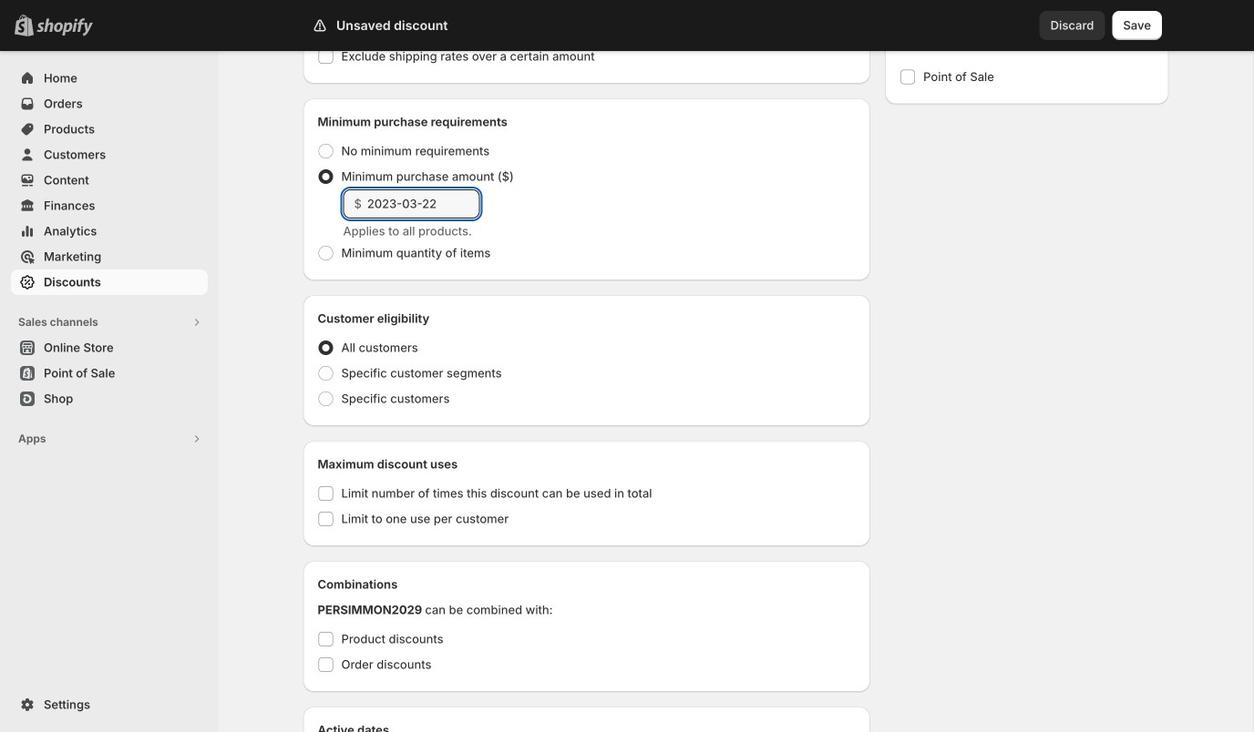 Task type: locate. For each thing, give the bounding box(es) containing it.
shopify image
[[36, 18, 93, 36]]



Task type: describe. For each thing, give the bounding box(es) containing it.
0.00 text field
[[367, 190, 480, 219]]



Task type: vqa. For each thing, say whether or not it's contained in the screenshot.
Shopify image
yes



